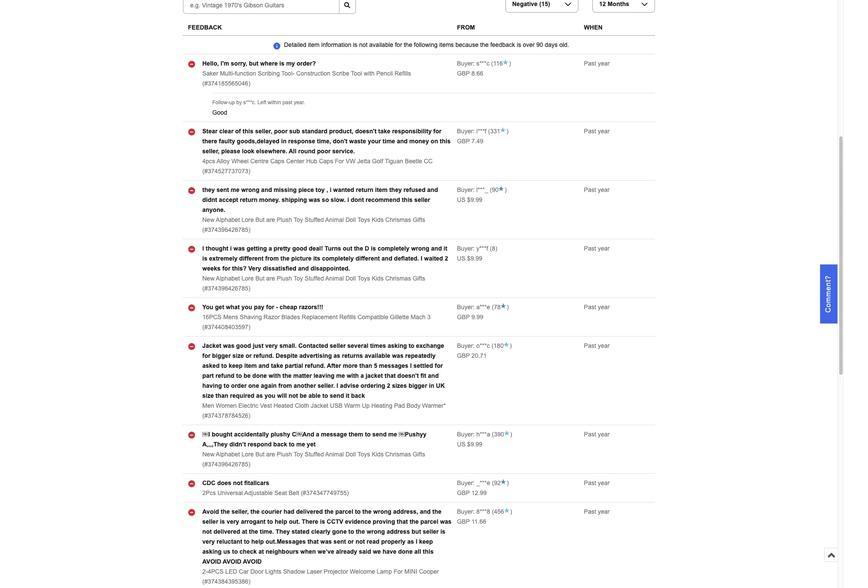 Task type: vqa. For each thing, say whether or not it's contained in the screenshot.
Comment? link
yes



Task type: describe. For each thing, give the bounding box(es) containing it.
0 vertical spatial size
[[232, 353, 244, 360]]

( for 331
[[488, 128, 490, 135]]

are inside they sent me wrong and missing piece toy , i wanted return item they refused  and didnt accept return money. shipping was so slow. i dont recommend this seller anyone. new alphabet lore but are plush toy stuffed animal doll toys kids chrismas gifts (#374396426785)
[[266, 217, 275, 223]]

to up "evidence" at bottom left
[[355, 509, 361, 516]]

pencil
[[376, 70, 393, 77]]

0 vertical spatial jacket
[[202, 343, 221, 350]]

plush inside ￼i bought accidentally plushy c￼and a message them to send me ￼pushyy a,,,,they didn't respond back to me yet new alphabet lore but are plush toy stuffed animal doll toys kids chrismas gifts (#374396426785)
[[277, 451, 292, 458]]

1 vertical spatial at
[[258, 549, 264, 556]]

time
[[383, 138, 395, 145]]

this inside they sent me wrong and missing piece toy , i wanted return item they refused  and didnt accept return money. shipping was so slow. i dont recommend this seller anyone. new alphabet lore but are plush toy stuffed animal doll toys kids chrismas gifts (#374396426785)
[[402, 197, 413, 203]]

scribe
[[332, 70, 349, 77]]

from inside i thought i was getting a pretty good deal! turns out the d is completely wrong and it is extremely different from the picture its completely different and deflated. i waited 2 weeks for this? very dissatisfied and disappointed. new alphabet lore but are plush toy stuffed animal doll toys kids chrismas gifts (#374396426785)
[[265, 255, 279, 262]]

not inside jacket was good just very small. contacted seller several times asking to exchange for bigger size or refund. despite advertising as returns available was repeatedly asked to keep item and take partial refund. after more than 5 messages i settled for part refund to be done with the matter leaving me with a jacket that doesn't fit and having to order one again from another seller. i advise ordering 2 sizes bigger in uk size than required as you will not be able to send it back men women electric vest heated cloth jacket usb warm up heating pad body warmer* (#374378784526)
[[289, 393, 298, 400]]

and up waited
[[431, 245, 442, 252]]

feedback left by buyer. element for 331
[[457, 128, 486, 135]]

$9.99 for l***_
[[467, 197, 482, 203]]

very inside jacket was good just very small. contacted seller several times asking to exchange for bigger size or refund. despite advertising as returns available was repeatedly asked to keep item and take partial refund. after more than 5 messages i settled for part refund to be done with the matter leaving me with a jacket that doesn't fit and having to order one again from another seller. i advise ordering 2 sizes bigger in uk size than required as you will not be able to send it back men women electric vest heated cloth jacket usb warm up heating pad body warmer* (#374378784526)
[[265, 343, 278, 350]]

a inside jacket was good just very small. contacted seller several times asking to exchange for bigger size or refund. despite advertising as returns available was repeatedly asked to keep item and take partial refund. after more than 5 messages i settled for part refund to be done with the matter leaving me with a jacket that doesn't fit and having to order one again from another seller. i advise ordering 2 sizes bigger in uk size than required as you will not be able to send it back men women electric vest heated cloth jacket usb warm up heating pad body warmer* (#374378784526)
[[361, 373, 364, 380]]

1 vertical spatial as
[[256, 393, 263, 400]]

good element
[[212, 109, 227, 116]]

cdc does not fitallcars 2pcs universal adjustable seat belt (#374347749755)
[[202, 480, 349, 497]]

me down c￼and
[[296, 441, 305, 448]]

gbp 9.99
[[457, 314, 483, 321]]

buyer: for buyer: o***c
[[457, 343, 475, 350]]

waited
[[424, 255, 443, 262]]

past year for 180
[[584, 343, 610, 350]]

getting
[[247, 245, 267, 252]]

0 vertical spatial delivered
[[296, 509, 323, 516]]

the down arrogant
[[249, 529, 258, 536]]

buyer: for buyer: i***f
[[457, 128, 475, 135]]

past for 116
[[584, 60, 596, 67]]

$9.99 inside buyer: y***f ( 8 ) us $9.99
[[467, 255, 482, 262]]

2 horizontal spatial seller,
[[255, 128, 272, 135]]

was inside they sent me wrong and missing piece toy , i wanted return item they refused  and didnt accept return money. shipping was so slow. i dont recommend this seller anyone. new alphabet lore but are plush toy stuffed animal doll toys kids chrismas gifts (#374396426785)
[[309, 197, 320, 203]]

year for 8
[[598, 245, 610, 252]]

out
[[343, 245, 352, 252]]

comment? link
[[820, 265, 838, 324]]

send inside jacket was good just very small. contacted seller several times asking to exchange for bigger size or refund. despite advertising as returns available was repeatedly asked to keep item and take partial refund. after more than 5 messages i settled for part refund to be done with the matter leaving me with a jacket that doesn't fit and having to order one again from another seller. i advise ordering 2 sizes bigger in uk size than required as you will not be able to send it back men women electric vest heated cloth jacket usb warm up heating pad body warmer* (#374378784526)
[[330, 393, 344, 400]]

all
[[289, 148, 296, 155]]

2 they from the left
[[389, 187, 402, 193]]

gifts inside they sent me wrong and missing piece toy , i wanted return item they refused  and didnt accept return money. shipping was so slow. i dont recommend this seller anyone. new alphabet lore but are plush toy stuffed animal doll toys kids chrismas gifts (#374396426785)
[[413, 217, 425, 223]]

because
[[456, 41, 479, 48]]

for left following
[[395, 41, 402, 48]]

from element
[[457, 24, 475, 31]]

buyer: _***e
[[457, 480, 490, 487]]

past year element for 90
[[584, 187, 610, 193]]

1 vertical spatial be
[[300, 393, 307, 400]]

there
[[202, 138, 217, 145]]

buyer: for buyer: y***f ( 8 ) us $9.99
[[457, 245, 475, 252]]

stuffed inside i thought i was getting a pretty good deal! turns out the d is completely wrong and it is extremely different from the picture its completely different and deflated. i waited 2 weeks for this? very dissatisfied and disappointed. new alphabet lore but are plush toy stuffed animal doll toys kids chrismas gifts (#374396426785)
[[305, 275, 324, 282]]

feedback left by buyer. element for 390
[[457, 431, 490, 438]]

plush inside i thought i was getting a pretty good deal! turns out the d is completely wrong and it is extremely different from the picture its completely different and deflated. i waited 2 weeks for this? very dissatisfied and disappointed. new alphabet lore but are plush toy stuffed animal doll toys kids chrismas gifts (#374396426785)
[[277, 275, 292, 282]]

0 vertical spatial available
[[369, 41, 393, 48]]

1 vertical spatial jacket
[[311, 403, 328, 410]]

back inside ￼i bought accidentally plushy c￼and a message them to send me ￼pushyy a,,,,they didn't respond back to me yet new alphabet lore but are plush toy stuffed animal doll toys kids chrismas gifts (#374396426785)
[[273, 441, 287, 448]]

feedback left by buyer. element for 78
[[457, 304, 490, 311]]

pad
[[394, 403, 405, 410]]

up
[[362, 403, 370, 410]]

properly
[[381, 539, 406, 546]]

i'm
[[221, 60, 229, 67]]

year for 180
[[598, 343, 610, 350]]

to right gone on the left bottom
[[348, 529, 354, 536]]

and inside the stear clear of this seller, poor sub standard product, doesn't take responsibility for there faulty goods,delayed in response time, don't waste your time and money on this seller, please look elsewhere. all round poor service. 4pcs alloy wheel centre caps center hub caps for vw jetta golf  tiguan beetle cc (#374527737073)
[[397, 138, 408, 145]]

( for 456
[[492, 509, 494, 516]]

y***f
[[476, 245, 488, 252]]

) inside buyer: y***f ( 8 ) us $9.99
[[495, 245, 497, 252]]

jacket was good just very small. contacted seller several times asking to exchange for bigger size or refund. despite advertising as returns available was repeatedly asked to keep item and take partial refund. after more than 5 messages i settled for part refund to be done with the matter leaving me with a jacket that doesn't fit and having to order one again from another seller. i advise ordering 2 sizes bigger in uk size than required as you will not be able to send it back men women electric vest heated cloth jacket usb warm up heating pad body warmer* (#374378784526)
[[202, 343, 446, 420]]

vest
[[260, 403, 272, 410]]

￼i bought accidentally plushy c￼and a message them to send me ￼pushyy a,,,,they didn't respond back to me yet element
[[202, 431, 427, 448]]

the down pretty
[[280, 255, 290, 262]]

buyer: s***c
[[457, 60, 490, 67]]

or inside avoid the seller, the courier had delivered the parcel to the wrong address, and the seller is very arrogant to help out. there is cctv evidence proving that the parcel was not delivered at the time. they stated clearly gone to the wrong address but seller is very reluctant to help out.messages that was sent or not read properly as i keep asking us to check at neighbours when we've already said we have done all this avoid avoid avoid 2-4pcs led car door lights shadow laser projector welcome lamp for mini cooper (#374384395386)
[[348, 539, 354, 546]]

to down the courier at the bottom left of page
[[267, 519, 273, 526]]

you inside you get what you pay for -  cheap razors!!! 16pcs mens shaving razor blades replacement refills compatible gillette mach 3 (#374408403597)
[[241, 304, 252, 311]]

and up money.
[[261, 187, 272, 193]]

this right of at the left top
[[243, 128, 253, 135]]

send inside ￼i bought accidentally plushy c￼and a message them to send me ￼pushyy a,,,,they didn't respond back to me yet new alphabet lore but are plush toy stuffed animal doll toys kids chrismas gifts (#374396426785)
[[372, 431, 387, 438]]

toy
[[316, 187, 325, 193]]

to up repeatedly
[[409, 343, 414, 350]]

year for 456
[[598, 509, 610, 516]]

and down picture
[[298, 265, 309, 272]]

1 horizontal spatial 90
[[536, 41, 543, 48]]

12 months button
[[592, 0, 655, 13]]

led
[[225, 569, 237, 576]]

asking inside avoid the seller, the courier had delivered the parcel to the wrong address, and the seller is very arrogant to help out. there is cctv evidence proving that the parcel was not delivered at the time. they stated clearly gone to the wrong address but seller is very reluctant to help out.messages that was sent or not read properly as i keep asking us to check at neighbours when we've already said we have done all this avoid avoid avoid 2-4pcs led car door lights shadow laser projector welcome lamp for mini cooper (#374384395386)
[[202, 549, 222, 556]]

lore inside i thought i was getting a pretty good deal! turns out the d is completely wrong and it is extremely different from the picture its completely different and deflated. i waited 2 weeks for this? very dissatisfied and disappointed. new alphabet lore but are plush toy stuffed animal doll toys kids chrismas gifts (#374396426785)
[[242, 275, 254, 282]]

0 horizontal spatial size
[[202, 393, 214, 400]]

feedback left by buyer. element for 456
[[457, 509, 490, 516]]

and up again
[[258, 363, 269, 370]]

not up the 'said'
[[356, 539, 365, 546]]

on
[[431, 138, 438, 145]]

the left following
[[404, 41, 412, 48]]

seller right address
[[423, 529, 439, 536]]

) for 390
[[510, 431, 512, 438]]

kids inside ￼i bought accidentally plushy c￼and a message them to send me ￼pushyy a,,,,they didn't respond back to me yet new alphabet lore but are plush toy stuffed animal doll toys kids chrismas gifts (#374396426785)
[[372, 451, 384, 458]]

days
[[545, 41, 558, 48]]

) for 78
[[507, 304, 509, 311]]

2 avoid from the left
[[223, 559, 241, 566]]

was up we've
[[320, 539, 332, 546]]

times
[[370, 343, 386, 350]]

1 vertical spatial help
[[251, 539, 264, 546]]

message
[[321, 431, 347, 438]]

0 horizontal spatial with
[[269, 373, 281, 380]]

accept
[[219, 197, 238, 203]]

1 vertical spatial very
[[227, 519, 239, 526]]

0 vertical spatial poor
[[274, 128, 288, 135]]

h***a
[[476, 431, 490, 438]]

to down refund
[[224, 383, 229, 390]]

cdc does not fitallcars element
[[202, 480, 269, 487]]

1 vertical spatial parcel
[[420, 519, 438, 526]]

but inside i thought i was getting a pretty good deal! turns out the d is completely wrong and it is extremely different from the picture its completely different and deflated. i waited 2 weeks for this? very dissatisfied and disappointed. new alphabet lore but are plush toy stuffed animal doll toys kids chrismas gifts (#374396426785)
[[255, 275, 265, 282]]

the right 'because'
[[480, 41, 489, 48]]

(#374396426785) inside i thought i was getting a pretty good deal! turns out the d is completely wrong and it is extremely different from the picture its completely different and deflated. i waited 2 weeks for this? very dissatisfied and disappointed. new alphabet lore but are plush toy stuffed animal doll toys kids chrismas gifts (#374396426785)
[[202, 285, 250, 292]]

past year element for 78
[[584, 304, 610, 311]]

2 inside jacket was good just very small. contacted seller several times asking to exchange for bigger size or refund. despite advertising as returns available was repeatedly asked to keep item and take partial refund. after more than 5 messages i settled for part refund to be done with the matter leaving me with a jacket that doesn't fit and having to order one again from another seller. i advise ordering 2 sizes bigger in uk size than required as you will not be able to send it back men women electric vest heated cloth jacket usb warm up heating pad body warmer* (#374378784526)
[[387, 383, 390, 390]]

seller, inside avoid the seller, the courier had delivered the parcel to the wrong address, and the seller is very arrogant to help out. there is cctv evidence proving that the parcel was not delivered at the time. they stated clearly gone to the wrong address but seller is very reluctant to help out.messages that was sent or not read properly as i keep asking us to check at neighbours when we've already said we have done all this avoid avoid avoid 2-4pcs led car door lights shadow laser projector welcome lamp for mini cooper (#374384395386)
[[232, 509, 249, 516]]

messages
[[379, 363, 408, 370]]

gifts inside i thought i was getting a pretty good deal! turns out the d is completely wrong and it is extremely different from the picture its completely different and deflated. i waited 2 weeks for this? very dissatisfied and disappointed. new alphabet lore but are plush toy stuffed animal doll toys kids chrismas gifts (#374396426785)
[[413, 275, 425, 282]]

( inside buyer: y***f ( 8 ) us $9.99
[[490, 245, 492, 252]]

( for 180
[[492, 343, 494, 350]]

1 vertical spatial seller,
[[202, 148, 220, 155]]

the left d
[[354, 245, 363, 252]]

1 vertical spatial completely
[[322, 255, 354, 262]]

0 vertical spatial parcel
[[335, 509, 353, 516]]

recommend
[[366, 197, 400, 203]]

despite
[[276, 353, 298, 360]]

more
[[343, 363, 358, 370]]

good inside i thought i was getting a pretty good deal! turns out the d is completely wrong and it is extremely different from the picture its completely different and deflated. i waited 2 weeks for this? very dissatisfied and disappointed. new alphabet lore but are plush toy stuffed animal doll toys kids chrismas gifts (#374396426785)
[[292, 245, 307, 252]]

you inside jacket was good just very small. contacted seller several times asking to exchange for bigger size or refund. despite advertising as returns available was repeatedly asked to keep item and take partial refund. after more than 5 messages i settled for part refund to be done with the matter leaving me with a jacket that doesn't fit and having to order one again from another seller. i advise ordering 2 sizes bigger in uk size than required as you will not be able to send it back men women electric vest heated cloth jacket usb warm up heating pad body warmer* (#374378784526)
[[265, 393, 275, 400]]

to up check
[[244, 539, 250, 546]]

buyer: for buyer: 8***8
[[457, 509, 475, 516]]

for inside you get what you pay for -  cheap razors!!! 16pcs mens shaving razor blades replacement refills compatible gillette mach 3 (#374408403597)
[[266, 304, 274, 311]]

what
[[226, 304, 240, 311]]

2 inside i thought i was getting a pretty good deal! turns out the d is completely wrong and it is extremely different from the picture its completely different and deflated. i waited 2 weeks for this? very dissatisfied and disappointed. new alphabet lore but are plush toy stuffed animal doll toys kids chrismas gifts (#374396426785)
[[445, 255, 448, 262]]

past for 331
[[584, 128, 596, 135]]

(#374396426785) inside they sent me wrong and missing piece toy , i wanted return item they refused  and didnt accept return money. shipping was so slow. i dont recommend this seller anyone. new alphabet lore but are plush toy stuffed animal doll toys kids chrismas gifts (#374396426785)
[[202, 227, 250, 233]]

mach
[[411, 314, 426, 321]]

to right the them at the bottom left of the page
[[365, 431, 371, 438]]

old.
[[559, 41, 569, 48]]

) for 92
[[507, 480, 509, 487]]

1 horizontal spatial bigger
[[409, 383, 427, 390]]

returns
[[342, 353, 363, 360]]

when
[[584, 24, 603, 31]]

past year for 331
[[584, 128, 610, 135]]

razor
[[264, 314, 280, 321]]

or inside jacket was good just very small. contacted seller several times asking to exchange for bigger size or refund. despite advertising as returns available was repeatedly asked to keep item and take partial refund. after more than 5 messages i settled for part refund to be done with the matter leaving me with a jacket that doesn't fit and having to order one again from another seller. i advise ordering 2 sizes bigger in uk size than required as you will not be able to send it back men women electric vest heated cloth jacket usb warm up heating pad body warmer* (#374378784526)
[[246, 353, 252, 360]]

it inside i thought i was getting a pretty good deal! turns out the d is completely wrong and it is extremely different from the picture its completely different and deflated. i waited 2 weeks for this? very dissatisfied and disappointed. new alphabet lore but are plush toy stuffed animal doll toys kids chrismas gifts (#374396426785)
[[444, 245, 447, 252]]

seller.
[[318, 383, 335, 390]]

toy inside they sent me wrong and missing piece toy , i wanted return item they refused  and didnt accept return money. shipping was so slow. i dont recommend this seller anyone. new alphabet lore but are plush toy stuffed animal doll toys kids chrismas gifts (#374396426785)
[[294, 217, 303, 223]]

the up cctv
[[325, 509, 334, 516]]

plush inside they sent me wrong and missing piece toy , i wanted return item they refused  and didnt accept return money. shipping was so slow. i dont recommend this seller anyone. new alphabet lore but are plush toy stuffed animal doll toys kids chrismas gifts (#374396426785)
[[277, 217, 292, 223]]

doesn't inside jacket was good just very small. contacted seller several times asking to exchange for bigger size or refund. despite advertising as returns available was repeatedly asked to keep item and take partial refund. after more than 5 messages i settled for part refund to be done with the matter leaving me with a jacket that doesn't fit and having to order one again from another seller. i advise ordering 2 sizes bigger in uk size than required as you will not be able to send it back men women electric vest heated cloth jacket usb warm up heating pad body warmer* (#374378784526)
[[397, 373, 419, 380]]

the up arrogant
[[250, 509, 260, 516]]

extremely
[[209, 255, 238, 262]]

doll inside they sent me wrong and missing piece toy , i wanted return item they refused  and didnt accept return money. shipping was so slow. i dont recommend this seller anyone. new alphabet lore but are plush toy stuffed animal doll toys kids chrismas gifts (#374396426785)
[[346, 217, 356, 223]]

the inside jacket was good just very small. contacted seller several times asking to exchange for bigger size or refund. despite advertising as returns available was repeatedly asked to keep item and take partial refund. after more than 5 messages i settled for part refund to be done with the matter leaving me with a jacket that doesn't fit and having to order one again from another seller. i advise ordering 2 sizes bigger in uk size than required as you will not be able to send it back men women electric vest heated cloth jacket usb warm up heating pad body warmer* (#374378784526)
[[282, 373, 292, 380]]

mens
[[223, 314, 238, 321]]

you get what you pay for -  cheap razors!!! element
[[202, 304, 323, 311]]

uk
[[436, 383, 445, 390]]

asking inside jacket was good just very small. contacted seller several times asking to exchange for bigger size or refund. despite advertising as returns available was repeatedly asked to keep item and take partial refund. after more than 5 messages i settled for part refund to be done with the matter leaving me with a jacket that doesn't fit and having to order one again from another seller. i advise ordering 2 sizes bigger in uk size than required as you will not be able to send it back men women electric vest heated cloth jacket usb warm up heating pad body warmer* (#374378784526)
[[388, 343, 407, 350]]

alloy
[[217, 158, 230, 165]]

kids inside they sent me wrong and missing piece toy , i wanted return item they refused  and didnt accept return money. shipping was so slow. i dont recommend this seller anyone. new alphabet lore but are plush toy stuffed animal doll toys kids chrismas gifts (#374396426785)
[[372, 217, 384, 223]]

warmer*
[[422, 403, 446, 410]]

past for 92
[[584, 480, 596, 487]]

180
[[494, 343, 504, 350]]

was down (#374408403597)
[[223, 343, 234, 350]]

year for 78
[[598, 304, 610, 311]]

money
[[409, 138, 429, 145]]

universal
[[218, 490, 243, 497]]

and right 'fit'
[[428, 373, 439, 380]]

information
[[321, 41, 351, 48]]

1 vertical spatial that
[[397, 519, 408, 526]]

not down avoid on the left bottom of the page
[[202, 529, 212, 536]]

round
[[298, 148, 315, 155]]

1 horizontal spatial refund.
[[305, 363, 325, 370]]

didn't
[[229, 441, 246, 448]]

door
[[250, 569, 264, 576]]

buyer: for buyer: h***a
[[457, 431, 475, 438]]

of
[[235, 128, 241, 135]]

it inside jacket was good just very small. contacted seller several times asking to exchange for bigger size or refund. despite advertising as returns available was repeatedly asked to keep item and take partial refund. after more than 5 messages i settled for part refund to be done with the matter leaving me with a jacket that doesn't fit and having to order one again from another seller. i advise ordering 2 sizes bigger in uk size than required as you will not be able to send it back men women electric vest heated cloth jacket usb warm up heating pad body warmer* (#374378784526)
[[346, 393, 349, 400]]

seller down avoid on the left bottom of the page
[[202, 519, 218, 526]]

( 331
[[486, 128, 500, 135]]

i left 'thought'
[[202, 245, 204, 252]]

the right address,
[[432, 509, 442, 516]]

the right avoid on the left bottom of the page
[[221, 509, 230, 516]]

feedback left by buyer. element for 90
[[457, 187, 488, 193]]

) for 90
[[505, 187, 507, 193]]

back inside jacket was good just very small. contacted seller several times asking to exchange for bigger size or refund. despite advertising as returns available was repeatedly asked to keep item and take partial refund. after more than 5 messages i settled for part refund to be done with the matter leaving me with a jacket that doesn't fit and having to order one again from another seller. i advise ordering 2 sizes bigger in uk size than required as you will not be able to send it back men women electric vest heated cloth jacket usb warm up heating pad body warmer* (#374378784526)
[[351, 393, 365, 400]]

compatible
[[358, 314, 388, 321]]

past year element for 331
[[584, 128, 610, 135]]

gbp 7.49
[[457, 138, 483, 145]]

feedback left by buyer. element for 180
[[457, 343, 490, 350]]

for up asked
[[202, 353, 210, 360]]

address
[[387, 529, 410, 536]]

feedback element
[[188, 24, 222, 31]]

1 horizontal spatial than
[[359, 363, 372, 370]]

product,
[[329, 128, 353, 135]]

another
[[294, 383, 316, 390]]

done inside avoid the seller, the courier had delivered the parcel to the wrong address, and the seller is very arrogant to help out. there is cctv evidence proving that the parcel was not delivered at the time. they stated clearly gone to the wrong address but seller is very reluctant to help out.messages that was sent or not read properly as i keep asking us to check at neighbours when we've already said we have done all this avoid avoid avoid 2-4pcs led car door lights shadow laser projector welcome lamp for mini cooper (#374384395386)
[[398, 549, 413, 556]]

wrong up read
[[367, 529, 385, 536]]

i right seller.
[[337, 383, 338, 390]]

tool
[[351, 70, 362, 77]]

1 horizontal spatial help
[[275, 519, 287, 526]]

toys inside they sent me wrong and missing piece toy , i wanted return item they refused  and didnt accept return money. shipping was so slow. i dont recommend this seller anyone. new alphabet lore but are plush toy stuffed animal doll toys kids chrismas gifts (#374396426785)
[[358, 217, 370, 223]]

seller inside jacket was good just very small. contacted seller several times asking to exchange for bigger size or refund. despite advertising as returns available was repeatedly asked to keep item and take partial refund. after more than 5 messages i settled for part refund to be done with the matter leaving me with a jacket that doesn't fit and having to order one again from another seller. i advise ordering 2 sizes bigger in uk size than required as you will not be able to send it back men women electric vest heated cloth jacket usb warm up heating pad body warmer* (#374378784526)
[[330, 343, 346, 350]]

past year for 78
[[584, 304, 610, 311]]

4pcs
[[202, 158, 215, 165]]

keep inside avoid the seller, the courier had delivered the parcel to the wrong address, and the seller is very arrogant to help out. there is cctv evidence proving that the parcel was not delivered at the time. they stated clearly gone to the wrong address but seller is very reluctant to help out.messages that was sent or not read properly as i keep asking us to check at neighbours when we've already said we have done all this avoid avoid avoid 2-4pcs led car door lights shadow laser projector welcome lamp for mini cooper (#374384395386)
[[419, 539, 433, 546]]

responsibility
[[392, 128, 432, 135]]

1 caps from the left
[[270, 158, 285, 165]]

not right information
[[359, 41, 368, 48]]

response
[[288, 138, 315, 145]]

reluctant
[[217, 539, 242, 546]]

2 different from the left
[[356, 255, 380, 262]]

for right settled
[[435, 363, 443, 370]]

1 they from the left
[[202, 187, 215, 193]]

belt
[[289, 490, 299, 497]]

0 horizontal spatial that
[[307, 539, 319, 546]]

plushy
[[271, 431, 290, 438]]

bought
[[212, 431, 232, 438]]

past for 390
[[584, 431, 596, 438]]

heated
[[274, 403, 293, 410]]

0 horizontal spatial bigger
[[212, 353, 231, 360]]

past year for 8
[[584, 245, 610, 252]]

projector
[[324, 569, 348, 576]]

from
[[457, 24, 475, 31]]

cdc
[[202, 480, 216, 487]]

toys inside ￼i bought accidentally plushy c￼and a message them to send me ￼pushyy a,,,,they didn't respond back to me yet new alphabet lore but are plush toy stuffed animal doll toys kids chrismas gifts (#374396426785)
[[358, 451, 370, 458]]

but inside ￼i bought accidentally plushy c￼and a message them to send me ￼pushyy a,,,,they didn't respond back to me yet new alphabet lore but are plush toy stuffed animal doll toys kids chrismas gifts (#374396426785)
[[255, 451, 265, 458]]

to down seller.
[[322, 393, 328, 400]]

this?
[[232, 265, 247, 272]]

for inside i thought i was getting a pretty good deal! turns out the d is completely wrong and it is extremely different from the picture its completely different and deflated. i waited 2 weeks for this? very dissatisfied and disappointed. new alphabet lore but are plush toy stuffed animal doll toys kids chrismas gifts (#374396426785)
[[222, 265, 230, 272]]

dissatisfied
[[263, 265, 296, 272]]

electric
[[238, 403, 258, 410]]

to up refund
[[221, 363, 227, 370]]

construction
[[296, 70, 330, 77]]

me left the "￼pushyy"
[[388, 431, 397, 438]]

1 horizontal spatial as
[[334, 353, 340, 360]]

when element
[[584, 24, 603, 31]]

1 vertical spatial poor
[[317, 148, 331, 155]]

golf
[[372, 158, 383, 165]]

1 vertical spatial i
[[347, 197, 349, 203]]

but inside they sent me wrong and missing piece toy , i wanted return item they refused  and didnt accept return money. shipping was so slow. i dont recommend this seller anyone. new alphabet lore but are plush toy stuffed animal doll toys kids chrismas gifts (#374396426785)
[[255, 217, 265, 223]]

(#374384395386)
[[202, 579, 250, 586]]

does
[[217, 480, 231, 487]]

lore inside they sent me wrong and missing piece toy , i wanted return item they refused  and didnt accept return money. shipping was so slow. i dont recommend this seller anyone. new alphabet lore but are plush toy stuffed animal doll toys kids chrismas gifts (#374396426785)
[[242, 217, 254, 223]]

1 horizontal spatial completely
[[378, 245, 409, 252]]

past year element for 8
[[584, 245, 610, 252]]

1 horizontal spatial return
[[356, 187, 373, 193]]

out.
[[289, 519, 300, 526]]

and inside avoid the seller, the courier had delivered the parcel to the wrong address, and the seller is very arrogant to help out. there is cctv evidence proving that the parcel was not delivered at the time. they stated clearly gone to the wrong address but seller is very reluctant to help out.messages that was sent or not read properly as i keep asking us to check at neighbours when we've already said we have done all this avoid avoid avoid 2-4pcs led car door lights shadow laser projector welcome lamp for mini cooper (#374384395386)
[[420, 509, 431, 516]]

0 vertical spatial item
[[308, 41, 320, 48]]

stear
[[202, 128, 218, 135]]

i thought i was getting a pretty good deal! turns out the d is completely wrong and it is extremely different from the picture its completely different and deflated. i waited 2 weeks for this? very dissatisfied and disappointed. element
[[202, 245, 448, 272]]

had
[[284, 509, 294, 516]]

past year element for 92
[[584, 480, 610, 487]]

laser
[[307, 569, 322, 576]]

and left deflated.
[[382, 255, 392, 262]]

past for 78
[[584, 304, 596, 311]]

sorry,
[[231, 60, 247, 67]]

s***c inside follow-up by s***c . left within past year. good
[[243, 100, 255, 106]]

as inside avoid the seller, the courier had delivered the parcel to the wrong address, and the seller is very arrogant to help out. there is cctv evidence proving that the parcel was not delivered at the time. they stated clearly gone to the wrong address but seller is very reluctant to help out.messages that was sent or not read properly as i keep asking us to check at neighbours when we've already said we have done all this avoid avoid avoid 2-4pcs led car door lights shadow laser projector welcome lamp for mini cooper (#374384395386)
[[407, 539, 414, 546]]

are inside i thought i was getting a pretty good deal! turns out the d is completely wrong and it is extremely different from the picture its completely different and deflated. i waited 2 weeks for this? very dissatisfied and disappointed. new alphabet lore but are plush toy stuffed animal doll toys kids chrismas gifts (#374396426785)
[[266, 275, 275, 282]]

was up 'messages'
[[392, 353, 404, 360]]



Task type: locate. For each thing, give the bounding box(es) containing it.
chrismas down deflated.
[[385, 275, 411, 282]]

( right h***a
[[492, 431, 494, 438]]

1 vertical spatial size
[[202, 393, 214, 400]]

is
[[353, 41, 357, 48], [517, 41, 521, 48], [279, 60, 284, 67], [371, 245, 376, 252], [202, 255, 207, 262], [220, 519, 225, 526], [320, 519, 325, 526], [440, 529, 445, 536]]

in inside the stear clear of this seller, poor sub standard product, doesn't take responsibility for there faulty goods,delayed in response time, don't waste your time and money on this seller, please look elsewhere. all round poor service. 4pcs alloy wheel centre caps center hub caps for vw jetta golf  tiguan beetle cc (#374527737073)
[[281, 138, 287, 145]]

for left mini
[[394, 569, 403, 576]]

1 vertical spatial than
[[216, 393, 228, 400]]

( right the y***f
[[490, 245, 492, 252]]

a left pretty
[[269, 245, 272, 252]]

i right ,
[[330, 187, 332, 193]]

2 us $9.99 from the top
[[457, 441, 482, 448]]

12 months
[[599, 1, 629, 7]]

new down anyone. at the left of the page
[[202, 217, 215, 223]]

year for 116
[[598, 60, 610, 67]]

gbp 20.71
[[457, 353, 487, 360]]

0 horizontal spatial avoid
[[202, 559, 221, 566]]

doesn't inside the stear clear of this seller, poor sub standard product, doesn't take responsibility for there faulty goods,delayed in response time, don't waste your time and money on this seller, please look elsewhere. all round poor service. 4pcs alloy wheel centre caps center hub caps for vw jetta golf  tiguan beetle cc (#374527737073)
[[355, 128, 377, 135]]

faulty
[[219, 138, 235, 145]]

1 horizontal spatial at
[[258, 549, 264, 556]]

8 year from the top
[[598, 480, 610, 487]]

fit
[[421, 373, 426, 380]]

9.99
[[471, 314, 483, 321]]

past year
[[584, 60, 610, 67], [584, 128, 610, 135], [584, 187, 610, 193], [584, 245, 610, 252], [584, 304, 610, 311], [584, 343, 610, 350], [584, 431, 610, 438], [584, 480, 610, 487], [584, 509, 610, 516]]

feedback left by buyer. element containing buyer: 8***8
[[457, 509, 490, 516]]

3 doll from the top
[[346, 451, 356, 458]]

5 feedback left by buyer. element from the top
[[457, 304, 490, 311]]

3 gifts from the top
[[413, 451, 425, 458]]

seller down refused
[[414, 197, 430, 203]]

year.
[[294, 100, 305, 106]]

alphabet inside they sent me wrong and missing piece toy , i wanted return item they refused  and didnt accept return money. shipping was so slow. i dont recommend this seller anyone. new alphabet lore but are plush toy stuffed animal doll toys kids chrismas gifts (#374396426785)
[[216, 217, 240, 223]]

good inside jacket was good just very small. contacted seller several times asking to exchange for bigger size or refund. despite advertising as returns available was repeatedly asked to keep item and take partial refund. after more than 5 messages i settled for part refund to be done with the matter leaving me with a jacket that doesn't fit and having to order one again from another seller. i advise ordering 2 sizes bigger in uk size than required as you will not be able to send it back men women electric vest heated cloth jacket usb warm up heating pad body warmer* (#374378784526)
[[236, 343, 251, 350]]

1 us $9.99 from the top
[[457, 197, 482, 203]]

tool-
[[281, 70, 295, 77]]

waste
[[349, 138, 366, 145]]

1 chrismas from the top
[[385, 217, 411, 223]]

1 horizontal spatial keep
[[419, 539, 433, 546]]

0 vertical spatial good
[[292, 245, 307, 252]]

past for 90
[[584, 187, 596, 193]]

2 alphabet from the top
[[216, 275, 240, 282]]

buyer: for buyer: s***c
[[457, 60, 475, 67]]

take
[[378, 128, 390, 135], [271, 363, 283, 370]]

matter
[[293, 373, 312, 380]]

331
[[490, 128, 500, 135]]

me inside they sent me wrong and missing piece toy , i wanted return item they refused  and didnt accept return money. shipping was so slow. i dont recommend this seller anyone. new alphabet lore but are plush toy stuffed animal doll toys kids chrismas gifts (#374396426785)
[[231, 187, 240, 193]]

take inside jacket was good just very small. contacted seller several times asking to exchange for bigger size or refund. despite advertising as returns available was repeatedly asked to keep item and take partial refund. after more than 5 messages i settled for part refund to be done with the matter leaving me with a jacket that doesn't fit and having to order one again from another seller. i advise ordering 2 sizes bigger in uk size than required as you will not be able to send it back men women electric vest heated cloth jacket usb warm up heating pad body warmer* (#374378784526)
[[271, 363, 283, 370]]

doesn't up waste
[[355, 128, 377, 135]]

body
[[407, 403, 420, 410]]

0 vertical spatial us $9.99
[[457, 197, 482, 203]]

2 right waited
[[445, 255, 448, 262]]

$9.99 for h***a
[[467, 441, 482, 448]]

item inside they sent me wrong and missing piece toy , i wanted return item they refused  and didnt accept return money. shipping was so slow. i dont recommend this seller anyone. new alphabet lore but are plush toy stuffed animal doll toys kids chrismas gifts (#374396426785)
[[375, 187, 388, 193]]

poor down the time,
[[317, 148, 331, 155]]

they sent me wrong and missing piece toy , i wanted return item they refused  and didnt accept return money. shipping was so slow. i dont recommend this seller anyone. element
[[202, 187, 438, 213]]

9 past year from the top
[[584, 509, 610, 516]]

3 toy from the top
[[294, 451, 303, 458]]

gifts inside ￼i bought accidentally plushy c￼and a message them to send me ￼pushyy a,,,,they didn't respond back to me yet new alphabet lore but are plush toy stuffed animal doll toys kids chrismas gifts (#374396426785)
[[413, 451, 425, 458]]

items
[[439, 41, 454, 48]]

detailed item information is not available for the following items because the feedback is over 90 days old.
[[284, 41, 569, 48]]

2 $9.99 from the top
[[467, 255, 482, 262]]

1 gifts from the top
[[413, 217, 425, 223]]

new inside i thought i was getting a pretty good deal! turns out the d is completely wrong and it is extremely different from the picture its completely different and deflated. i waited 2 weeks for this? very dissatisfied and disappointed. new alphabet lore but are plush toy stuffed animal doll toys kids chrismas gifts (#374396426785)
[[202, 275, 215, 282]]

0 horizontal spatial delivered
[[213, 529, 240, 536]]

the down "evidence" at bottom left
[[356, 529, 365, 536]]

e.g. Vintage 1970's Gibson Guitars text field
[[183, 0, 339, 14]]

2 caps from the left
[[319, 158, 333, 165]]

2 new from the top
[[202, 275, 215, 282]]

keep inside jacket was good just very small. contacted seller several times asking to exchange for bigger size or refund. despite advertising as returns available was repeatedly asked to keep item and take partial refund. after more than 5 messages i settled for part refund to be done with the matter leaving me with a jacket that doesn't fit and having to order one again from another seller. i advise ordering 2 sizes bigger in uk size than required as you will not be able to send it back men women electric vest heated cloth jacket usb warm up heating pad body warmer* (#374378784526)
[[229, 363, 243, 370]]

2 horizontal spatial a
[[361, 373, 364, 380]]

3 are from the top
[[266, 451, 275, 458]]

refills inside hello, i'm sorry, but where is my order? saker multi-function scribing tool- construction scribe tool with pencil refills (#374185565046)
[[395, 70, 411, 77]]

i left waited
[[421, 255, 422, 262]]

$9.99 down the y***f
[[467, 255, 482, 262]]

gbp for gbp 7.49
[[457, 138, 470, 145]]

0 horizontal spatial different
[[239, 255, 264, 262]]

6 gbp from the top
[[457, 519, 470, 526]]

clearly
[[311, 529, 330, 536]]

doll down the them at the bottom left of the page
[[346, 451, 356, 458]]

seller inside they sent me wrong and missing piece toy , i wanted return item they refused  and didnt accept return money. shipping was so slow. i dont recommend this seller anyone. new alphabet lore but are plush toy stuffed animal doll toys kids chrismas gifts (#374396426785)
[[414, 197, 430, 203]]

3 us from the top
[[457, 441, 466, 448]]

0 vertical spatial s***c
[[476, 60, 490, 67]]

past year element for 456
[[584, 509, 610, 516]]

from inside jacket was good just very small. contacted seller several times asking to exchange for bigger size or refund. despite advertising as returns available was repeatedly asked to keep item and take partial refund. after more than 5 messages i settled for part refund to be done with the matter leaving me with a jacket that doesn't fit and having to order one again from another seller. i advise ordering 2 sizes bigger in uk size than required as you will not be able to send it back men women electric vest heated cloth jacket usb warm up heating pad body warmer* (#374378784526)
[[278, 383, 292, 390]]

1 horizontal spatial a
[[316, 431, 319, 438]]

past for 180
[[584, 343, 596, 350]]

avoid the seller, the courier had delivered the parcel to the wrong address, and the seller is very arrogant to help out. there is cctv evidence proving that the parcel was not delivered at the time. they stated clearly gone to the wrong address but seller is very reluctant to help out.messages that was sent or not read properly as i keep asking us to check at neighbours when we've already said we have done all this avoid avoid avoid 2-4pcs led car door lights shadow laser projector welcome lamp for mini cooper (#374384395386)
[[202, 509, 452, 586]]

2 lore from the top
[[242, 275, 254, 282]]

9 year from the top
[[598, 509, 610, 516]]

2 gifts from the top
[[413, 275, 425, 282]]

help down time.
[[251, 539, 264, 546]]

stuffed down they sent me wrong and missing piece toy , i wanted return item they refused  and didnt accept return money. shipping was so slow. i dont recommend this seller anyone. element
[[305, 217, 324, 223]]

1 vertical spatial keep
[[419, 539, 433, 546]]

1 vertical spatial new
[[202, 275, 215, 282]]

to right "us"
[[232, 549, 238, 556]]

animal down message
[[325, 451, 344, 458]]

with up again
[[269, 373, 281, 380]]

doesn't
[[355, 128, 377, 135], [397, 373, 419, 380]]

i left settled
[[410, 363, 412, 370]]

with right 'tool'
[[364, 70, 375, 77]]

2 gbp from the top
[[457, 138, 470, 145]]

1 vertical spatial are
[[266, 275, 275, 282]]

kids inside i thought i was getting a pretty good deal! turns out the d is completely wrong and it is extremely different from the picture its completely different and deflated. i waited 2 weeks for this? very dissatisfied and disappointed. new alphabet lore but are plush toy stuffed animal doll toys kids chrismas gifts (#374396426785)
[[372, 275, 384, 282]]

i inside avoid the seller, the courier had delivered the parcel to the wrong address, and the seller is very arrogant to help out. there is cctv evidence proving that the parcel was not delivered at the time. they stated clearly gone to the wrong address but seller is very reluctant to help out.messages that was sent or not read properly as i keep asking us to check at neighbours when we've already said we have done all this avoid avoid avoid 2-4pcs led car door lights shadow laser projector welcome lamp for mini cooper (#374384395386)
[[416, 539, 417, 546]]

within
[[268, 100, 281, 106]]

gbp down buyer: _***e
[[457, 490, 470, 497]]

multi-
[[220, 70, 235, 77]]

year for 92
[[598, 480, 610, 487]]

feedback left by buyer. element containing buyer: a***e
[[457, 304, 490, 311]]

i left dont
[[347, 197, 349, 203]]

feedback followed up by buyer. element
[[212, 100, 255, 106]]

very
[[248, 265, 261, 272]]

5 past year from the top
[[584, 304, 610, 311]]

0 horizontal spatial jacket
[[202, 343, 221, 350]]

gifts down the "￼pushyy"
[[413, 451, 425, 458]]

0 horizontal spatial as
[[256, 393, 263, 400]]

) for 180
[[510, 343, 512, 350]]

there
[[302, 519, 318, 526]]

8.66
[[471, 70, 483, 77]]

take down despite
[[271, 363, 283, 370]]

razors!!!
[[299, 304, 323, 311]]

past for 8
[[584, 245, 596, 252]]

2 horizontal spatial very
[[265, 343, 278, 350]]

chrismas down the "￼pushyy"
[[385, 451, 411, 458]]

4 past year element from the top
[[584, 245, 610, 252]]

wrong up "proving"
[[373, 509, 391, 516]]

in up elsewhere.
[[281, 138, 287, 145]]

the down address,
[[410, 519, 419, 526]]

1 toys from the top
[[358, 217, 370, 223]]

) right ( 90
[[505, 187, 507, 193]]

4 past year from the top
[[584, 245, 610, 252]]

in
[[281, 138, 287, 145], [429, 383, 434, 390]]

delivered up there
[[296, 509, 323, 516]]

8 past from the top
[[584, 480, 596, 487]]

6 past year element from the top
[[584, 343, 610, 350]]

beetle
[[405, 158, 422, 165]]

3 chrismas from the top
[[385, 451, 411, 458]]

feedback left by buyer. element containing buyer: h***a
[[457, 431, 490, 438]]

me down after
[[336, 373, 345, 380]]

,
[[326, 187, 328, 193]]

having
[[202, 383, 222, 390]]

when
[[300, 549, 316, 556]]

6 feedback left by buyer. element from the top
[[457, 343, 490, 350]]

2 vertical spatial that
[[307, 539, 319, 546]]

animal inside they sent me wrong and missing piece toy , i wanted return item they refused  and didnt accept return money. shipping was so slow. i dont recommend this seller anyone. new alphabet lore but are plush toy stuffed animal doll toys kids chrismas gifts (#374396426785)
[[325, 217, 344, 223]]

2 year from the top
[[598, 128, 610, 135]]

2 doll from the top
[[346, 275, 356, 282]]

1 vertical spatial us $9.99
[[457, 441, 482, 448]]

toys
[[358, 217, 370, 223], [358, 275, 370, 282], [358, 451, 370, 458]]

feedback left by buyer. element containing buyer: y***f
[[457, 245, 488, 252]]

a inside i thought i was getting a pretty good deal! turns out the d is completely wrong and it is extremely different from the picture its completely different and deflated. i waited 2 weeks for this? very dissatisfied and disappointed. new alphabet lore but are plush toy stuffed animal doll toys kids chrismas gifts (#374396426785)
[[269, 245, 272, 252]]

feedback left by buyer. element for 8
[[457, 245, 488, 252]]

lore down the 'very'
[[242, 275, 254, 282]]

2 horizontal spatial avoid
[[243, 559, 262, 566]]

function
[[235, 70, 256, 77]]

0 vertical spatial a
[[269, 245, 272, 252]]

but up function
[[249, 60, 258, 67]]

1 past year from the top
[[584, 60, 610, 67]]

feedback left by buyer. element for 116
[[457, 60, 490, 67]]

new inside they sent me wrong and missing piece toy , i wanted return item they refused  and didnt accept return money. shipping was so slow. i dont recommend this seller anyone. new alphabet lore but are plush toy stuffed animal doll toys kids chrismas gifts (#374396426785)
[[202, 217, 215, 223]]

chrismas
[[385, 217, 411, 223], [385, 275, 411, 282], [385, 451, 411, 458]]

or
[[246, 353, 252, 360], [348, 539, 354, 546]]

lore inside ￼i bought accidentally plushy c￼and a message them to send me ￼pushyy a,,,,they didn't respond back to me yet new alphabet lore but are plush toy stuffed animal doll toys kids chrismas gifts (#374396426785)
[[242, 451, 254, 458]]

partial
[[285, 363, 303, 370]]

0 vertical spatial refills
[[395, 70, 411, 77]]

1 lore from the top
[[242, 217, 254, 223]]

3 lore from the top
[[242, 451, 254, 458]]

0 vertical spatial be
[[244, 373, 251, 380]]

0 horizontal spatial very
[[202, 539, 215, 546]]

1 gbp from the top
[[457, 70, 470, 77]]

8***8
[[476, 509, 490, 516]]

toy inside ￼i bought accidentally plushy c￼and a message them to send me ￼pushyy a,,,,they didn't respond back to me yet new alphabet lore but are plush toy stuffed animal doll toys kids chrismas gifts (#374396426785)
[[294, 451, 303, 458]]

plush down "plushy"
[[277, 451, 292, 458]]

sent inside they sent me wrong and missing piece toy , i wanted return item they refused  and didnt accept return money. shipping was so slow. i dont recommend this seller anyone. new alphabet lore but are plush toy stuffed animal doll toys kids chrismas gifts (#374396426785)
[[217, 187, 229, 193]]

0 horizontal spatial back
[[273, 441, 287, 448]]

check
[[240, 549, 257, 556]]

past year for 116
[[584, 60, 610, 67]]

3 gbp from the top
[[457, 314, 470, 321]]

refund. down the just
[[253, 353, 274, 360]]

was inside i thought i was getting a pretty good deal! turns out the d is completely wrong and it is extremely different from the picture its completely different and deflated. i waited 2 weeks for this? very dissatisfied and disappointed. new alphabet lore but are plush toy stuffed animal doll toys kids chrismas gifts (#374396426785)
[[233, 245, 245, 252]]

1 doll from the top
[[346, 217, 356, 223]]

s***c up 8.66
[[476, 60, 490, 67]]

0 horizontal spatial at
[[242, 529, 247, 536]]

1 feedback left by buyer. element from the top
[[457, 60, 490, 67]]

(#374396426785) up 'thought'
[[202, 227, 250, 233]]

1 horizontal spatial size
[[232, 353, 244, 360]]

1 horizontal spatial very
[[227, 519, 239, 526]]

for inside the stear clear of this seller, poor sub standard product, doesn't take responsibility for there faulty goods,delayed in response time, don't waste your time and money on this seller, please look elsewhere. all round poor service. 4pcs alloy wheel centre caps center hub caps for vw jetta golf  tiguan beetle cc (#374527737073)
[[433, 128, 441, 135]]

goods,delayed
[[237, 138, 279, 145]]

done
[[252, 373, 267, 380], [398, 549, 413, 556]]

3 new from the top
[[202, 451, 215, 458]]

stuffed inside they sent me wrong and missing piece toy , i wanted return item they refused  and didnt accept return money. shipping was so slow. i dont recommend this seller anyone. new alphabet lore but are plush toy stuffed animal doll toys kids chrismas gifts (#374396426785)
[[305, 217, 324, 223]]

1 year from the top
[[598, 60, 610, 67]]

toys inside i thought i was getting a pretty good deal! turns out the d is completely wrong and it is extremely different from the picture its completely different and deflated. i waited 2 weeks for this? very dissatisfied and disappointed. new alphabet lore but are plush toy stuffed animal doll toys kids chrismas gifts (#374396426785)
[[358, 275, 370, 282]]

us $9.99 for l***_
[[457, 197, 482, 203]]

1 vertical spatial item
[[375, 187, 388, 193]]

0 horizontal spatial doesn't
[[355, 128, 377, 135]]

2
[[445, 255, 448, 262], [387, 383, 390, 390]]

to up order
[[236, 373, 242, 380]]

with down the more
[[347, 373, 359, 380]]

feedback left by buyer. element containing buyer: i***f
[[457, 128, 486, 135]]

but inside avoid the seller, the courier had delivered the parcel to the wrong address, and the seller is very arrogant to help out. there is cctv evidence proving that the parcel was not delivered at the time. they stated clearly gone to the wrong address but seller is very reluctant to help out.messages that was sent or not read properly as i keep asking us to check at neighbours when we've already said we have done all this avoid avoid avoid 2-4pcs led car door lights shadow laser projector welcome lamp for mini cooper (#374384395386)
[[412, 529, 421, 536]]

done left all on the bottom left of the page
[[398, 549, 413, 556]]

feedback left by buyer. element containing buyer: o***c
[[457, 343, 490, 350]]

gbp
[[457, 70, 470, 77], [457, 138, 470, 145], [457, 314, 470, 321], [457, 353, 470, 360], [457, 490, 470, 497], [457, 519, 470, 526]]

gbp for gbp 11.66
[[457, 519, 470, 526]]

we
[[373, 549, 381, 556]]

for inside avoid the seller, the courier had delivered the parcel to the wrong address, and the seller is very arrogant to help out. there is cctv evidence proving that the parcel was not delivered at the time. they stated clearly gone to the wrong address but seller is very reluctant to help out.messages that was sent or not read properly as i keep asking us to check at neighbours when we've already said we have done all this avoid avoid avoid 2-4pcs led car door lights shadow laser projector welcome lamp for mini cooper (#374384395386)
[[394, 569, 403, 576]]

avoid down check
[[243, 559, 262, 566]]

alphabet inside i thought i was getting a pretty good deal! turns out the d is completely wrong and it is extremely different from the picture its completely different and deflated. i waited 2 weeks for this? very dissatisfied and disappointed. new alphabet lore but are plush toy stuffed animal doll toys kids chrismas gifts (#374396426785)
[[216, 275, 240, 282]]

animal
[[325, 217, 344, 223], [325, 275, 344, 282], [325, 451, 344, 458]]

2 plush from the top
[[277, 275, 292, 282]]

(15)
[[539, 1, 550, 7]]

( for 78
[[492, 304, 494, 311]]

1 vertical spatial back
[[273, 441, 287, 448]]

(
[[491, 60, 493, 67], [488, 128, 490, 135], [490, 187, 492, 193], [490, 245, 492, 252], [492, 304, 494, 311], [492, 343, 494, 350], [492, 431, 494, 438], [492, 480, 494, 487], [492, 509, 494, 516]]

hello, i'm sorry, but where is my order? element
[[202, 60, 316, 67]]

seller
[[414, 197, 430, 203], [330, 343, 346, 350], [202, 519, 218, 526], [423, 529, 439, 536]]

8 past year element from the top
[[584, 480, 610, 487]]

year for 90
[[598, 187, 610, 193]]

past year element
[[584, 60, 610, 67], [584, 128, 610, 135], [584, 187, 610, 193], [584, 245, 610, 252], [584, 304, 610, 311], [584, 343, 610, 350], [584, 431, 610, 438], [584, 480, 610, 487], [584, 509, 610, 516]]

3 $9.99 from the top
[[467, 441, 482, 448]]

1 horizontal spatial it
[[444, 245, 447, 252]]

wrong up waited
[[411, 245, 429, 252]]

sub
[[289, 128, 300, 135]]

item inside jacket was good just very small. contacted seller several times asking to exchange for bigger size or refund. despite advertising as returns available was repeatedly asked to keep item and take partial refund. after more than 5 messages i settled for part refund to be done with the matter leaving me with a jacket that doesn't fit and having to order one again from another seller. i advise ordering 2 sizes bigger in uk size than required as you will not be able to send it back men women electric vest heated cloth jacket usb warm up heating pad body warmer* (#374378784526)
[[244, 363, 257, 370]]

0 vertical spatial i
[[330, 187, 332, 193]]

0 horizontal spatial seller,
[[202, 148, 220, 155]]

for inside the stear clear of this seller, poor sub standard product, doesn't take responsibility for there faulty goods,delayed in response time, don't waste your time and money on this seller, please look elsewhere. all round poor service. 4pcs alloy wheel centre caps center hub caps for vw jetta golf  tiguan beetle cc (#374527737073)
[[335, 158, 344, 165]]

( for 92
[[492, 480, 494, 487]]

1 $9.99 from the top
[[467, 197, 482, 203]]

i thought i was getting a pretty good deal! turns out the d is completely wrong and it is extremely different from the picture its completely different and deflated. i waited 2 weeks for this? very dissatisfied and disappointed. new alphabet lore but are plush toy stuffed animal doll toys kids chrismas gifts (#374396426785)
[[202, 245, 448, 292]]

replacement
[[302, 314, 338, 321]]

the
[[404, 41, 412, 48], [480, 41, 489, 48], [354, 245, 363, 252], [280, 255, 290, 262], [282, 373, 292, 380], [221, 509, 230, 516], [250, 509, 260, 516], [325, 509, 334, 516], [362, 509, 372, 516], [432, 509, 442, 516], [410, 519, 419, 526], [249, 529, 258, 536], [356, 529, 365, 536]]

( for 116
[[491, 60, 493, 67]]

buyer: left the y***f
[[457, 245, 475, 252]]

s***c right by
[[243, 100, 255, 106]]

1 horizontal spatial back
[[351, 393, 365, 400]]

0 vertical spatial very
[[265, 343, 278, 350]]

wrong inside they sent me wrong and missing piece toy , i wanted return item they refused  and didnt accept return money. shipping was so slow. i dont recommend this seller anyone. new alphabet lore but are plush toy stuffed animal doll toys kids chrismas gifts (#374396426785)
[[241, 187, 259, 193]]

feedback left by buyer. element containing buyer: _***e
[[457, 480, 490, 487]]

9 past year element from the top
[[584, 509, 610, 516]]

1 alphabet from the top
[[216, 217, 240, 223]]

) for 456
[[510, 509, 512, 516]]

jacket down able
[[311, 403, 328, 410]]

look
[[242, 148, 254, 155]]

) for 116
[[509, 60, 511, 67]]

return right the 'accept'
[[240, 197, 257, 203]]

send up usb
[[330, 393, 344, 400]]

different down d
[[356, 255, 380, 262]]

1 stuffed from the top
[[305, 217, 324, 223]]

1 different from the left
[[239, 255, 264, 262]]

deal!
[[309, 245, 323, 252]]

past year for 456
[[584, 509, 610, 516]]

1 animal from the top
[[325, 217, 344, 223]]

the up "evidence" at bottom left
[[362, 509, 372, 516]]

1 toy from the top
[[294, 217, 303, 223]]

2 past year element from the top
[[584, 128, 610, 135]]

3 (#374396426785) from the top
[[202, 461, 250, 468]]

6 past from the top
[[584, 343, 596, 350]]

buyer: up 'gbp 11.66'
[[457, 509, 475, 516]]

3 past year element from the top
[[584, 187, 610, 193]]

( for 90
[[490, 187, 492, 193]]

1 vertical spatial good
[[236, 343, 251, 350]]

116
[[493, 60, 503, 67]]

chrismas down "recommend"
[[385, 217, 411, 223]]

6 past year from the top
[[584, 343, 610, 350]]

doll inside ￼i bought accidentally plushy c￼and a message them to send me ￼pushyy a,,,,they didn't respond back to me yet new alphabet lore but are plush toy stuffed animal doll toys kids chrismas gifts (#374396426785)
[[346, 451, 356, 458]]

0 horizontal spatial refund.
[[253, 353, 274, 360]]

7 year from the top
[[598, 431, 610, 438]]

5 past year element from the top
[[584, 304, 610, 311]]

gbp for gbp 9.99
[[457, 314, 470, 321]]

0 vertical spatial 90
[[536, 41, 543, 48]]

2 are from the top
[[266, 275, 275, 282]]

$9.99
[[467, 197, 482, 203], [467, 255, 482, 262], [467, 441, 482, 448]]

past year for 92
[[584, 480, 610, 487]]

us right waited
[[457, 255, 466, 262]]

0 vertical spatial asking
[[388, 343, 407, 350]]

1 horizontal spatial refills
[[395, 70, 411, 77]]

1 (#374396426785) from the top
[[202, 227, 250, 233]]

2 but from the top
[[255, 275, 265, 282]]

past for 456
[[584, 509, 596, 516]]

that inside jacket was good just very small. contacted seller several times asking to exchange for bigger size or refund. despite advertising as returns available was repeatedly asked to keep item and take partial refund. after more than 5 messages i settled for part refund to be done with the matter leaving me with a jacket that doesn't fit and having to order one again from another seller. i advise ordering 2 sizes bigger in uk size than required as you will not be able to send it back men women electric vest heated cloth jacket usb warm up heating pad body warmer* (#374378784526)
[[385, 373, 396, 380]]

3 year from the top
[[598, 187, 610, 193]]

are inside ￼i bought accidentally plushy c￼and a message them to send me ￼pushyy a,,,,they didn't respond back to me yet new alphabet lore but are plush toy stuffed animal doll toys kids chrismas gifts (#374396426785)
[[266, 451, 275, 458]]

0 vertical spatial send
[[330, 393, 344, 400]]

2 vertical spatial a
[[316, 431, 319, 438]]

turns
[[325, 245, 341, 252]]

0 vertical spatial but
[[255, 217, 265, 223]]

5 buyer: from the top
[[457, 304, 475, 311]]

follow-
[[212, 100, 229, 106]]

send right the them at the bottom left of the page
[[372, 431, 387, 438]]

2 horizontal spatial as
[[407, 539, 414, 546]]

keep up all on the bottom left of the page
[[419, 539, 433, 546]]

left within past year. element
[[258, 100, 305, 106]]

them
[[349, 431, 363, 438]]

wrong inside i thought i was getting a pretty good deal! turns out the d is completely wrong and it is extremely different from the picture its completely different and deflated. i waited 2 weeks for this? very dissatisfied and disappointed. new alphabet lore but are plush toy stuffed animal doll toys kids chrismas gifts (#374396426785)
[[411, 245, 429, 252]]

after
[[327, 363, 341, 370]]

or up one
[[246, 353, 252, 360]]

new down "weeks"
[[202, 275, 215, 282]]

) for 331
[[506, 128, 508, 135]]

3 stuffed from the top
[[305, 451, 324, 458]]

a for message
[[316, 431, 319, 438]]

390
[[494, 431, 504, 438]]

(#374396426785) inside ￼i bought accidentally plushy c￼and a message them to send me ￼pushyy a,,,,they didn't respond back to me yet new alphabet lore but are plush toy stuffed animal doll toys kids chrismas gifts (#374396426785)
[[202, 461, 250, 468]]

alphabet down this?
[[216, 275, 240, 282]]

animal inside i thought i was getting a pretty good deal! turns out the d is completely wrong and it is extremely different from the picture its completely different and deflated. i waited 2 weeks for this? very dissatisfied and disappointed. new alphabet lore but are plush toy stuffed animal doll toys kids chrismas gifts (#374396426785)
[[325, 275, 344, 282]]

3 past year from the top
[[584, 187, 610, 193]]

sent down gone on the left bottom
[[334, 539, 346, 546]]

￼i bought accidentally plushy c￼and a message them to send me ￼pushyy a,,,,they didn't respond back to me yet new alphabet lore but are plush toy stuffed animal doll toys kids chrismas gifts (#374396426785)
[[202, 431, 427, 468]]

than left 5
[[359, 363, 372, 370]]

in inside jacket was good just very small. contacted seller several times asking to exchange for bigger size or refund. despite advertising as returns available was repeatedly asked to keep item and take partial refund. after more than 5 messages i settled for part refund to be done with the matter leaving me with a jacket that doesn't fit and having to order one again from another seller. i advise ordering 2 sizes bigger in uk size than required as you will not be able to send it back men women electric vest heated cloth jacket usb warm up heating pad body warmer* (#374378784526)
[[429, 383, 434, 390]]

alphabet inside ￼i bought accidentally plushy c￼and a message them to send me ￼pushyy a,,,,they didn't respond back to me yet new alphabet lore but are plush toy stuffed animal doll toys kids chrismas gifts (#374396426785)
[[216, 451, 240, 458]]

stuffed inside ￼i bought accidentally plushy c￼and a message them to send me ￼pushyy a,,,,they didn't respond back to me yet new alphabet lore but are plush toy stuffed animal doll toys kids chrismas gifts (#374396426785)
[[305, 451, 324, 458]]

and
[[397, 138, 408, 145], [261, 187, 272, 193], [427, 187, 438, 193], [431, 245, 442, 252], [382, 255, 392, 262], [298, 265, 309, 272], [258, 363, 269, 370], [428, 373, 439, 380], [420, 509, 431, 516]]

asking right times
[[388, 343, 407, 350]]

2 horizontal spatial i
[[347, 197, 349, 203]]

gbp for gbp 8.66
[[457, 70, 470, 77]]

3 avoid from the left
[[243, 559, 262, 566]]

year for 390
[[598, 431, 610, 438]]

comment?
[[825, 276, 832, 313]]

1 vertical spatial from
[[278, 383, 292, 390]]

1 vertical spatial you
[[265, 393, 275, 400]]

1 avoid from the left
[[202, 559, 221, 566]]

1 plush from the top
[[277, 217, 292, 223]]

as down address
[[407, 539, 414, 546]]

0 vertical spatial bigger
[[212, 353, 231, 360]]

9 past from the top
[[584, 509, 596, 516]]

0 vertical spatial or
[[246, 353, 252, 360]]

5 gbp from the top
[[457, 490, 470, 497]]

3 feedback left by buyer. element from the top
[[457, 187, 488, 193]]

1 but from the top
[[255, 217, 265, 223]]

1 past from the top
[[584, 60, 596, 67]]

2 vertical spatial stuffed
[[305, 451, 324, 458]]

chrismas inside they sent me wrong and missing piece toy , i wanted return item they refused  and didnt accept return money. shipping was so slow. i dont recommend this seller anyone. new alphabet lore but are plush toy stuffed animal doll toys kids chrismas gifts (#374396426785)
[[385, 217, 411, 223]]

1 vertical spatial toy
[[294, 275, 303, 282]]

4 feedback left by buyer. element from the top
[[457, 245, 488, 252]]

0 vertical spatial gifts
[[413, 217, 425, 223]]

2 feedback left by buyer. element from the top
[[457, 128, 486, 135]]

good left the just
[[236, 343, 251, 350]]

) right 180
[[510, 343, 512, 350]]

wrong up money.
[[241, 187, 259, 193]]

6 buyer: from the top
[[457, 343, 475, 350]]

sent inside avoid the seller, the courier had delivered the parcel to the wrong address, and the seller is very arrogant to help out. there is cctv evidence proving that the parcel was not delivered at the time. they stated clearly gone to the wrong address but seller is very reluctant to help out.messages that was sent or not read properly as i keep asking us to check at neighbours when we've already said we have done all this avoid avoid avoid 2-4pcs led car door lights shadow laser projector welcome lamp for mini cooper (#374384395386)
[[334, 539, 346, 546]]

gbp for gbp 20.71
[[457, 353, 470, 360]]

0 horizontal spatial s***c
[[243, 100, 255, 106]]

buyer: up gbp 20.71
[[457, 343, 475, 350]]

1 vertical spatial sent
[[334, 539, 346, 546]]

stear clear of this seller, poor sub standard product, doesn't take responsibility for there faulty goods,delayed in response time, don't waste your time and money on this seller, please look elsewhere. all round poor service. element
[[202, 128, 451, 155]]

feedback left by buyer. element for 92
[[457, 480, 490, 487]]

the down partial
[[282, 373, 292, 380]]

cheap
[[280, 304, 297, 311]]

2 animal from the top
[[325, 275, 344, 282]]

1 vertical spatial it
[[346, 393, 349, 400]]

doll inside i thought i was getting a pretty good deal! turns out the d is completely wrong and it is extremely different from the picture its completely different and deflated. i waited 2 weeks for this? very dissatisfied and disappointed. new alphabet lore but are plush toy stuffed animal doll toys kids chrismas gifts (#374396426785)
[[346, 275, 356, 282]]

1 kids from the top
[[372, 217, 384, 223]]

past year for 90
[[584, 187, 610, 193]]

(#374396426785)
[[202, 227, 250, 233], [202, 285, 250, 292], [202, 461, 250, 468]]

1 new from the top
[[202, 217, 215, 223]]

past year element for 180
[[584, 343, 610, 350]]

all
[[414, 549, 421, 556]]

0 vertical spatial than
[[359, 363, 372, 370]]

1 horizontal spatial they
[[389, 187, 402, 193]]

78
[[494, 304, 501, 311]]

8 past year from the top
[[584, 480, 610, 487]]

us for buyer: l***_
[[457, 197, 466, 203]]

1 us from the top
[[457, 197, 466, 203]]

1 vertical spatial delivered
[[213, 529, 240, 536]]

7 past year from the top
[[584, 431, 610, 438]]

very left reluctant
[[202, 539, 215, 546]]

6 year from the top
[[598, 343, 610, 350]]

order?
[[297, 60, 316, 67]]

this right on
[[440, 138, 451, 145]]

refills inside you get what you pay for -  cheap razors!!! 16pcs mens shaving razor blades replacement refills compatible gillette mach 3 (#374408403597)
[[339, 314, 356, 321]]

piece
[[298, 187, 314, 193]]

2 past year from the top
[[584, 128, 610, 135]]

poor
[[274, 128, 288, 135], [317, 148, 331, 155]]

that down address,
[[397, 519, 408, 526]]

with inside hello, i'm sorry, but where is my order? saker multi-function scribing tool- construction scribe tool with pencil refills (#374185565046)
[[364, 70, 375, 77]]

0 horizontal spatial 90
[[492, 187, 499, 193]]

3 alphabet from the top
[[216, 451, 240, 458]]

not up universal
[[233, 480, 243, 487]]

(#374185565046)
[[202, 80, 250, 87]]

cc
[[424, 158, 433, 165]]

7 past from the top
[[584, 431, 596, 438]]

me inside jacket was good just very small. contacted seller several times asking to exchange for bigger size or refund. despite advertising as returns available was repeatedly asked to keep item and take partial refund. after more than 5 messages i settled for part refund to be done with the matter leaving me with a jacket that doesn't fit and having to order one again from another seller. i advise ordering 2 sizes bigger in uk size than required as you will not be able to send it back men women electric vest heated cloth jacket usb warm up heating pad body warmer* (#374378784526)
[[336, 373, 345, 380]]

take inside the stear clear of this seller, poor sub standard product, doesn't take responsibility for there faulty goods,delayed in response time, don't waste your time and money on this seller, please look elsewhere. all round poor service. 4pcs alloy wheel centre caps center hub caps for vw jetta golf  tiguan beetle cc (#374527737073)
[[378, 128, 390, 135]]

caps down elsewhere.
[[270, 158, 285, 165]]

several
[[347, 343, 368, 350]]

us for buyer: h***a
[[457, 441, 466, 448]]

deflated.
[[394, 255, 419, 262]]

feedback left by buyer. element
[[457, 60, 490, 67], [457, 128, 486, 135], [457, 187, 488, 193], [457, 245, 488, 252], [457, 304, 490, 311], [457, 343, 490, 350], [457, 431, 490, 438], [457, 480, 490, 487], [457, 509, 490, 516]]

8 feedback left by buyer. element from the top
[[457, 480, 490, 487]]

caps right 'hub'
[[319, 158, 333, 165]]

) right 78
[[507, 304, 509, 311]]

avoid the seller, the courier had delivered the parcel to the wrong address, and the seller is very arrogant to help out. there is cctv evidence proving that the parcel was not delivered at the time. they stated clearly gone to the wrong address but seller is very reluctant to help out.messages that was sent or not read properly as i keep asking us to check at neighbours when we've already said we have done all this  avoid avoid avoid element
[[202, 509, 452, 566]]

0 horizontal spatial good
[[236, 343, 251, 350]]

was left 'gbp 11.66'
[[440, 519, 452, 526]]

pretty
[[274, 245, 291, 252]]

we've
[[318, 549, 334, 556]]

but inside hello, i'm sorry, but where is my order? saker multi-function scribing tool- construction scribe tool with pencil refills (#374185565046)
[[249, 60, 258, 67]]

jacket was good just very small. contacted seller several times asking to exchange for bigger size or refund. despite advertising as returns available was repeatedly asked to keep item and take partial refund. after more than 5 messages i settled for part refund to be done with the matter leaving me with a jacket that doesn't fit and having to order one again from another seller. i advise ordering 2 sizes bigger in uk size than required as you will not be able to send it back element
[[202, 343, 445, 400]]

bigger down 'fit'
[[409, 383, 427, 390]]

feedback left by buyer. element containing buyer: s***c
[[457, 60, 490, 67]]

2 stuffed from the top
[[305, 275, 324, 282]]

2 past from the top
[[584, 128, 596, 135]]

0 horizontal spatial caps
[[270, 158, 285, 165]]

feedback left by buyer. element containing buyer: l***_
[[457, 187, 488, 193]]

0 horizontal spatial a
[[269, 245, 272, 252]]

buyer: for buyer: l***_
[[457, 187, 475, 193]]

1 vertical spatial animal
[[325, 275, 344, 282]]

1 vertical spatial return
[[240, 197, 257, 203]]

us inside buyer: y***f ( 8 ) us $9.99
[[457, 255, 466, 262]]

again
[[261, 383, 277, 390]]

buyer: for buyer: a***e
[[457, 304, 475, 311]]

past year element for 390
[[584, 431, 610, 438]]

1 vertical spatial doll
[[346, 275, 356, 282]]

for
[[335, 158, 344, 165], [394, 569, 403, 576]]

done up one
[[252, 373, 267, 380]]

you
[[202, 304, 213, 311]]

to down "plushy"
[[289, 441, 295, 448]]

us $9.99 for h***a
[[457, 441, 482, 448]]

2 vertical spatial chrismas
[[385, 451, 411, 458]]

0 horizontal spatial send
[[330, 393, 344, 400]]

0 horizontal spatial be
[[244, 373, 251, 380]]

where
[[260, 60, 278, 67]]

l***_
[[476, 187, 488, 193]]

4 gbp from the top
[[457, 353, 470, 360]]

2 vertical spatial us
[[457, 441, 466, 448]]

2 (#374396426785) from the top
[[202, 285, 250, 292]]

5 year from the top
[[598, 304, 610, 311]]

done inside jacket was good just very small. contacted seller several times asking to exchange for bigger size or refund. despite advertising as returns available was repeatedly asked to keep item and take partial refund. after more than 5 messages i settled for part refund to be done with the matter leaving me with a jacket that doesn't fit and having to order one again from another seller. i advise ordering 2 sizes bigger in uk size than required as you will not be able to send it back men women electric vest heated cloth jacket usb warm up heating pad body warmer* (#374378784526)
[[252, 373, 267, 380]]

it down advise
[[346, 393, 349, 400]]

new inside ￼i bought accidentally plushy c￼and a message them to send me ￼pushyy a,,,,they didn't respond back to me yet new alphabet lore but are plush toy stuffed animal doll toys kids chrismas gifts (#374396426785)
[[202, 451, 215, 458]]

2 vertical spatial very
[[202, 539, 215, 546]]

me
[[231, 187, 240, 193], [336, 373, 345, 380], [388, 431, 397, 438], [296, 441, 305, 448]]

4 buyer: from the top
[[457, 245, 475, 252]]

1 horizontal spatial avoid
[[223, 559, 241, 566]]

2 buyer: from the top
[[457, 128, 475, 135]]

and right refused
[[427, 187, 438, 193]]

0 vertical spatial it
[[444, 245, 447, 252]]

2 vertical spatial doll
[[346, 451, 356, 458]]

available inside jacket was good just very small. contacted seller several times asking to exchange for bigger size or refund. despite advertising as returns available was repeatedly asked to keep item and take partial refund. after more than 5 messages i settled for part refund to be done with the matter leaving me with a jacket that doesn't fit and having to order one again from another seller. i advise ordering 2 sizes bigger in uk size than required as you will not be able to send it back men women electric vest heated cloth jacket usb warm up heating pad body warmer* (#374378784526)
[[365, 353, 390, 360]]

chrismas inside i thought i was getting a pretty good deal! turns out the d is completely wrong and it is extremely different from the picture its completely different and deflated. i waited 2 weeks for this? very dissatisfied and disappointed. new alphabet lore but are plush toy stuffed animal doll toys kids chrismas gifts (#374396426785)
[[385, 275, 411, 282]]

0 horizontal spatial sent
[[217, 187, 229, 193]]

2 toys from the top
[[358, 275, 370, 282]]

2 vertical spatial seller,
[[232, 509, 249, 516]]

1 vertical spatial in
[[429, 383, 434, 390]]

1 horizontal spatial send
[[372, 431, 387, 438]]

that up when at the bottom
[[307, 539, 319, 546]]

1 vertical spatial refills
[[339, 314, 356, 321]]

but
[[249, 60, 258, 67], [412, 529, 421, 536]]

avoid up led
[[223, 559, 241, 566]]

( right a***e
[[492, 304, 494, 311]]

0 horizontal spatial keep
[[229, 363, 243, 370]]

0 vertical spatial chrismas
[[385, 217, 411, 223]]

centre
[[250, 158, 269, 165]]

2 chrismas from the top
[[385, 275, 411, 282]]

have
[[383, 549, 396, 556]]

( for 390
[[492, 431, 494, 438]]

2 vertical spatial animal
[[325, 451, 344, 458]]

mini
[[404, 569, 417, 576]]

2 vertical spatial i
[[230, 245, 232, 252]]

3 animal from the top
[[325, 451, 344, 458]]

a
[[269, 245, 272, 252], [361, 373, 364, 380], [316, 431, 319, 438]]

not inside cdc does not fitallcars 2pcs universal adjustable seat belt (#374347749755)
[[233, 480, 243, 487]]

0 vertical spatial toys
[[358, 217, 370, 223]]

1 horizontal spatial with
[[347, 373, 359, 380]]

i inside i thought i was getting a pretty good deal! turns out the d is completely wrong and it is extremely different from the picture its completely different and deflated. i waited 2 weeks for this? very dissatisfied and disappointed. new alphabet lore but are plush toy stuffed animal doll toys kids chrismas gifts (#374396426785)
[[230, 245, 232, 252]]

settled
[[413, 363, 433, 370]]

0 vertical spatial plush
[[277, 217, 292, 223]]

past
[[282, 100, 292, 106]]

a for pretty
[[269, 245, 272, 252]]

that down 'messages'
[[385, 373, 396, 380]]

0 vertical spatial animal
[[325, 217, 344, 223]]

for down service.
[[335, 158, 344, 165]]

chrismas inside ￼i bought accidentally plushy c￼and a message them to send me ￼pushyy a,,,,they didn't respond back to me yet new alphabet lore but are plush toy stuffed animal doll toys kids chrismas gifts (#374396426785)
[[385, 451, 411, 458]]

gbp for gbp 12.99
[[457, 490, 470, 497]]

is inside hello, i'm sorry, but where is my order? saker multi-function scribing tool- construction scribe tool with pencil refills (#374185565046)
[[279, 60, 284, 67]]

3
[[427, 314, 431, 321]]

gifts down refused
[[413, 217, 425, 223]]

past year element for 116
[[584, 60, 610, 67]]

5 past from the top
[[584, 304, 596, 311]]

1 horizontal spatial jacket
[[311, 403, 328, 410]]

saker
[[202, 70, 218, 77]]

toys down the them at the bottom left of the page
[[358, 451, 370, 458]]

different up the 'very'
[[239, 255, 264, 262]]

size up men
[[202, 393, 214, 400]]

year for 331
[[598, 128, 610, 135]]

3 toys from the top
[[358, 451, 370, 458]]

past year for 390
[[584, 431, 610, 438]]

but down respond
[[255, 451, 265, 458]]

buyer: for buyer: _***e
[[457, 480, 475, 487]]

1 horizontal spatial good
[[292, 245, 307, 252]]

refills
[[395, 70, 411, 77], [339, 314, 356, 321]]



